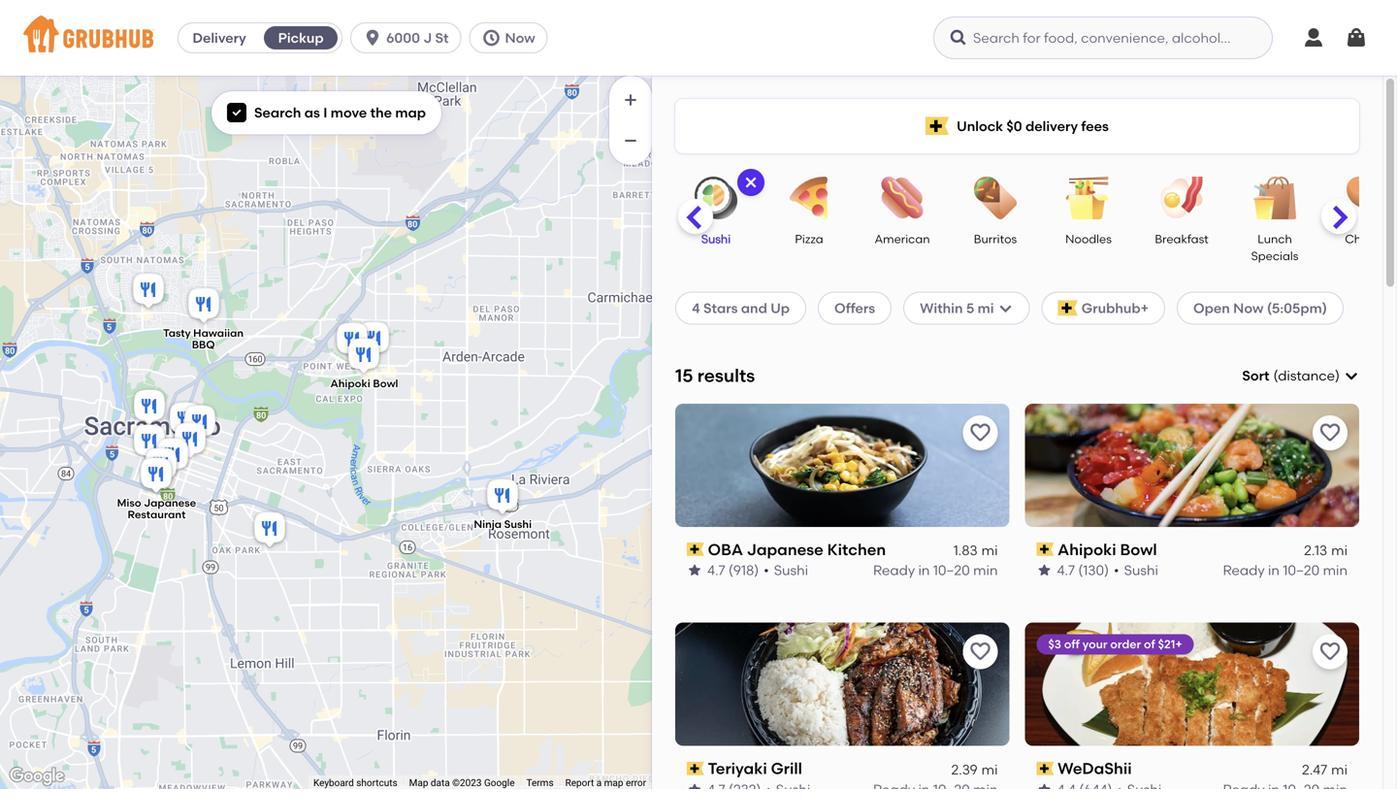 Task type: vqa. For each thing, say whether or not it's contained in the screenshot.
Sort
yes



Task type: describe. For each thing, give the bounding box(es) containing it.
10–20 for ahipoki bowl
[[1283, 562, 1320, 578]]

oba
[[708, 540, 743, 559]]

your
[[1083, 637, 1108, 651]]

6000
[[386, 30, 420, 46]]

pickup
[[278, 30, 324, 46]]

of
[[1144, 637, 1156, 651]]

grubhub plus flag logo image for grubhub+
[[1058, 300, 1078, 316]]

bbq
[[192, 338, 215, 351]]

15
[[675, 365, 693, 386]]

4.7 (918)
[[707, 562, 759, 578]]

star icon image for teriyaki
[[687, 782, 703, 789]]

6000 j st button
[[350, 22, 469, 53]]

burritos
[[974, 232, 1017, 246]]

the
[[370, 104, 392, 121]]

(130)
[[1079, 562, 1109, 578]]

miso
[[117, 496, 141, 509]]

mi for ahipoki bowl
[[1332, 542, 1348, 559]]

japanese for kitchen
[[747, 540, 824, 559]]

in for oba japanese kitchen
[[919, 562, 930, 578]]

stars
[[704, 300, 738, 316]]

map data ©2023 google
[[409, 777, 515, 789]]

2.47 mi
[[1302, 761, 1348, 778]]

0 horizontal spatial wedashii image
[[166, 399, 205, 442]]

otoro sushi & shabu image
[[181, 402, 219, 445]]

$3 off your order of $21+
[[1049, 637, 1183, 651]]

report a map error
[[565, 777, 646, 789]]

azukar sushi image
[[129, 270, 168, 313]]

restaurant
[[128, 508, 186, 521]]

star icon image for oba
[[687, 562, 703, 578]]

grubhub+
[[1082, 300, 1149, 316]]

main navigation navigation
[[0, 0, 1397, 76]]

1 horizontal spatial now
[[1234, 300, 1264, 316]]

star icon image for ahipoki
[[1037, 562, 1052, 578]]

ready in 10–20 min for oba japanese kitchen
[[873, 562, 998, 578]]

hawaiian
[[193, 327, 244, 340]]

4.7 (130)
[[1057, 562, 1109, 578]]

noodles image
[[1055, 177, 1123, 219]]

miso japanese restaurant ninja sushi
[[117, 496, 532, 531]]

terms link
[[527, 777, 554, 789]]

• for japanese
[[764, 562, 769, 578]]

)
[[1335, 367, 1340, 384]]

mi for wedashii
[[1332, 761, 1348, 778]]

open
[[1194, 300, 1230, 316]]

now inside button
[[505, 30, 535, 46]]

subscription pass image for ahipoki
[[1037, 543, 1054, 556]]

10–20 for oba japanese kitchen
[[933, 562, 970, 578]]

american
[[875, 232, 930, 246]]

delivery
[[193, 30, 246, 46]]

ninja sushi image
[[483, 476, 522, 519]]

sushi right (130)
[[1124, 562, 1159, 578]]

$3
[[1049, 637, 1062, 651]]

order
[[1111, 637, 1141, 651]]

ahipoki bowl inside map region
[[330, 377, 398, 390]]

0 horizontal spatial map
[[395, 104, 426, 121]]

save this restaurant button for teriyaki grill
[[963, 634, 998, 669]]

2.39 mi
[[952, 761, 998, 778]]

within 5 mi
[[920, 300, 994, 316]]

2 save this restaurant image from the top
[[1319, 640, 1342, 663]]

keyboard shortcuts
[[313, 777, 398, 789]]

1 horizontal spatial map
[[604, 777, 624, 789]]

fish face poke bar image
[[130, 422, 169, 464]]

open now (5:05pm)
[[1194, 300, 1328, 316]]

2.13 mi
[[1304, 542, 1348, 559]]

teriyaki
[[708, 759, 767, 778]]

Search for food, convenience, alcohol... search field
[[934, 16, 1273, 59]]

minus icon image
[[621, 131, 641, 150]]

min for ahipoki bowl
[[1323, 562, 1348, 578]]

as
[[305, 104, 320, 121]]

(918)
[[729, 562, 759, 578]]

$0
[[1007, 118, 1023, 134]]

delivery
[[1026, 118, 1078, 134]]

(
[[1274, 367, 1278, 384]]

4
[[692, 300, 700, 316]]

oba japanese kitchen
[[708, 540, 886, 559]]

burritos image
[[962, 177, 1030, 219]]

mi for teriyaki grill
[[982, 761, 998, 778]]

teriyaki grill logo image
[[675, 623, 1010, 746]]

report
[[565, 777, 594, 789]]

sort
[[1243, 367, 1270, 384]]

breakfast image
[[1148, 177, 1216, 219]]

shortcuts
[[356, 777, 398, 789]]

wedashii logo image
[[1025, 623, 1360, 746]]

chicken
[[1345, 232, 1391, 246]]

ready for ahipoki bowl
[[1223, 562, 1265, 578]]

pizza
[[795, 232, 824, 246]]

min for oba japanese kitchen
[[974, 562, 998, 578]]

subscription pass image
[[687, 543, 704, 556]]

sushi down oba japanese kitchen
[[774, 562, 808, 578]]

ahipoki bowl logo image
[[1025, 404, 1360, 527]]

i
[[323, 104, 327, 121]]

up
[[771, 300, 790, 316]]

now button
[[469, 22, 556, 53]]

mi right 5
[[978, 300, 994, 316]]

• sushi for bowl
[[1114, 562, 1159, 578]]

grubhub plus flag logo image for unlock $0 delivery fees
[[926, 117, 949, 135]]

takumi izakaya bar image
[[130, 387, 169, 429]]

ju hachi image
[[153, 435, 192, 478]]

2.47
[[1302, 761, 1328, 778]]

tasty
[[163, 327, 191, 340]]

google
[[484, 777, 515, 789]]

1.83 mi
[[954, 542, 998, 559]]

move
[[331, 104, 367, 121]]

pizza image
[[775, 177, 843, 219]]

error
[[626, 777, 646, 789]]

jensai sushi image
[[142, 445, 181, 488]]

lunch
[[1258, 232, 1292, 246]]

sort ( distance )
[[1243, 367, 1340, 384]]

distance
[[1278, 367, 1335, 384]]

report a map error link
[[565, 777, 646, 789]]

ahipoki inside map region
[[330, 377, 370, 390]]

search as i move the map
[[254, 104, 426, 121]]

tasty hawaiian bbq image
[[184, 285, 223, 328]]



Task type: locate. For each thing, give the bounding box(es) containing it.
2 10–20 from the left
[[1283, 562, 1320, 578]]

fees
[[1082, 118, 1109, 134]]

2.39
[[952, 761, 978, 778]]

1 vertical spatial ahipoki bowl
[[1058, 540, 1157, 559]]

1 vertical spatial map
[[604, 777, 624, 789]]

keyboard
[[313, 777, 354, 789]]

0 vertical spatial ahipoki bowl
[[330, 377, 398, 390]]

off
[[1064, 637, 1080, 651]]

save this restaurant image
[[1319, 421, 1342, 444], [1319, 640, 1342, 663]]

1 • from the left
[[764, 562, 769, 578]]

1 in from the left
[[919, 562, 930, 578]]

1 vertical spatial wedashii image
[[166, 399, 205, 442]]

1 ready in 10–20 min from the left
[[873, 562, 998, 578]]

2 • from the left
[[1114, 562, 1120, 578]]

unlock $0 delivery fees
[[957, 118, 1109, 134]]

ahipoki bowl up (130)
[[1058, 540, 1157, 559]]

0 horizontal spatial min
[[974, 562, 998, 578]]

10–20
[[933, 562, 970, 578], [1283, 562, 1320, 578]]

japanese inside miso japanese restaurant ninja sushi
[[144, 496, 196, 509]]

2 4.7 from the left
[[1057, 562, 1075, 578]]

• sushi right (130)
[[1114, 562, 1159, 578]]

map
[[409, 777, 428, 789]]

grubhub plus flag logo image left grubhub+
[[1058, 300, 1078, 316]]

0 horizontal spatial grubhub plus flag logo image
[[926, 117, 949, 135]]

save this restaurant image inside 'button'
[[1319, 421, 1342, 444]]

(5:05pm)
[[1267, 300, 1328, 316]]

4.7 for oba japanese kitchen
[[707, 562, 725, 578]]

save this restaurant image for oba japanese kitchen
[[969, 421, 992, 444]]

0 horizontal spatial 10–20
[[933, 562, 970, 578]]

save this restaurant image for teriyaki grill
[[969, 640, 992, 663]]

2 ready in 10–20 min from the left
[[1223, 562, 1348, 578]]

min
[[974, 562, 998, 578], [1323, 562, 1348, 578]]

1 horizontal spatial ahipoki bowl
[[1058, 540, 1157, 559]]

ready in 10–20 min
[[873, 562, 998, 578], [1223, 562, 1348, 578]]

1 horizontal spatial •
[[1114, 562, 1120, 578]]

results
[[698, 365, 755, 386]]

1 save this restaurant image from the top
[[1319, 421, 1342, 444]]

4.7 down oba
[[707, 562, 725, 578]]

2 in from the left
[[1268, 562, 1280, 578]]

0 horizontal spatial bowl
[[373, 377, 398, 390]]

0 horizontal spatial japanese
[[144, 496, 196, 509]]

sushi right ninja
[[504, 518, 532, 531]]

1 horizontal spatial 4.7
[[1057, 562, 1075, 578]]

svg image left 6000
[[363, 28, 382, 48]]

0 vertical spatial ahipoki
[[330, 377, 370, 390]]

1 min from the left
[[974, 562, 998, 578]]

0 horizontal spatial ahipoki bowl
[[330, 377, 398, 390]]

keyboard shortcuts button
[[313, 776, 398, 789]]

bowl
[[373, 377, 398, 390], [1120, 540, 1157, 559]]

wedashii
[[1058, 759, 1132, 778]]

1 vertical spatial save this restaurant image
[[1319, 640, 1342, 663]]

svg image right )
[[1344, 368, 1360, 384]]

0 horizontal spatial now
[[505, 30, 535, 46]]

0 vertical spatial bowl
[[373, 377, 398, 390]]

lunch specials image
[[1241, 177, 1309, 219]]

$21+
[[1158, 637, 1183, 651]]

j
[[423, 30, 432, 46]]

sushi down sushi image
[[702, 232, 731, 246]]

• right (130)
[[1114, 562, 1120, 578]]

grubhub plus flag logo image
[[926, 117, 949, 135], [1058, 300, 1078, 316]]

• right the (918)
[[764, 562, 769, 578]]

data
[[431, 777, 450, 789]]

i love teriyaki midtown image
[[171, 420, 210, 462]]

4.7 left (130)
[[1057, 562, 1075, 578]]

teriyaki grill image
[[333, 320, 372, 362]]

4.7
[[707, 562, 725, 578], [1057, 562, 1075, 578]]

subscription pass image for teriyaki
[[687, 762, 704, 775]]

search
[[254, 104, 301, 121]]

mi right the 2.47
[[1332, 761, 1348, 778]]

bowl inside map region
[[373, 377, 398, 390]]

offers
[[835, 300, 875, 316]]

None field
[[1243, 366, 1360, 386]]

©2023
[[452, 777, 482, 789]]

6000 j st
[[386, 30, 449, 46]]

now right open
[[1234, 300, 1264, 316]]

0 vertical spatial now
[[505, 30, 535, 46]]

wedashii image
[[354, 319, 393, 362], [166, 399, 205, 442]]

map
[[395, 104, 426, 121], [604, 777, 624, 789]]

a
[[597, 777, 602, 789]]

subscription pass image
[[1037, 543, 1054, 556], [687, 762, 704, 775], [1037, 762, 1054, 775]]

0 vertical spatial wedashii image
[[354, 319, 393, 362]]

grubhub plus flag logo image left unlock
[[926, 117, 949, 135]]

• sushi down oba japanese kitchen
[[764, 562, 808, 578]]

ahipoki
[[330, 377, 370, 390], [1058, 540, 1117, 559]]

0 horizontal spatial ahipoki
[[330, 377, 370, 390]]

min down 2.13 mi
[[1323, 562, 1348, 578]]

10–20 down 1.83
[[933, 562, 970, 578]]

teriyaki grill
[[708, 759, 802, 778]]

map right 'a'
[[604, 777, 624, 789]]

delivery button
[[179, 22, 260, 53]]

min down 1.83 mi
[[974, 562, 998, 578]]

st
[[435, 30, 449, 46]]

1 • sushi from the left
[[764, 562, 808, 578]]

ahipoki down teriyaki grill icon
[[330, 377, 370, 390]]

1 vertical spatial now
[[1234, 300, 1264, 316]]

1 vertical spatial ahipoki
[[1058, 540, 1117, 559]]

subscription pass image left wedashii
[[1037, 762, 1054, 775]]

0 vertical spatial map
[[395, 104, 426, 121]]

2 ready from the left
[[1223, 562, 1265, 578]]

specials
[[1252, 249, 1299, 263]]

mi right 1.83
[[982, 542, 998, 559]]

2 • sushi from the left
[[1114, 562, 1159, 578]]

save this restaurant button
[[963, 415, 998, 450], [1313, 415, 1348, 450], [963, 634, 998, 669], [1313, 634, 1348, 669]]

mi for oba japanese kitchen
[[982, 542, 998, 559]]

japanese down jensai sushi icon
[[144, 496, 196, 509]]

svg image right 5
[[998, 300, 1014, 316]]

0 horizontal spatial ready
[[873, 562, 915, 578]]

and
[[741, 300, 768, 316]]

svg image up unlock
[[949, 28, 969, 48]]

0 vertical spatial save this restaurant image
[[1319, 421, 1342, 444]]

ninja
[[474, 518, 502, 531]]

lunch specials
[[1252, 232, 1299, 263]]

star icon image
[[687, 562, 703, 578], [1037, 562, 1052, 578], [687, 782, 703, 789], [1037, 782, 1052, 789]]

ready for oba japanese kitchen
[[873, 562, 915, 578]]

ahipoki bowl
[[330, 377, 398, 390], [1058, 540, 1157, 559]]

1 horizontal spatial ready in 10–20 min
[[1223, 562, 1348, 578]]

svg image
[[1302, 26, 1326, 49], [1345, 26, 1368, 49], [482, 28, 501, 48], [231, 107, 243, 119], [743, 175, 759, 190]]

4 stars and up
[[692, 300, 790, 316]]

american image
[[869, 177, 937, 219]]

now
[[505, 30, 535, 46], [1234, 300, 1264, 316]]

0 horizontal spatial 4.7
[[707, 562, 725, 578]]

1 horizontal spatial • sushi
[[1114, 562, 1159, 578]]

noodles
[[1066, 232, 1112, 246]]

oba japanese kitchen logo image
[[675, 404, 1010, 527]]

unlock
[[957, 118, 1004, 134]]

2.13
[[1304, 542, 1328, 559]]

plus icon image
[[621, 90, 641, 110]]

2 min from the left
[[1323, 562, 1348, 578]]

0 horizontal spatial •
[[764, 562, 769, 578]]

svg image inside 6000 j st button
[[363, 28, 382, 48]]

1.83
[[954, 542, 978, 559]]

now right st
[[505, 30, 535, 46]]

in for ahipoki bowl
[[1268, 562, 1280, 578]]

terms
[[527, 777, 554, 789]]

japanese
[[144, 496, 196, 509], [747, 540, 824, 559]]

mi
[[978, 300, 994, 316], [982, 542, 998, 559], [1332, 542, 1348, 559], [982, 761, 998, 778], [1332, 761, 1348, 778]]

1 horizontal spatial japanese
[[747, 540, 824, 559]]

ahipoki bowl image
[[345, 335, 383, 378]]

ready in 10–20 min down 1.83
[[873, 562, 998, 578]]

mi right 2.13
[[1332, 542, 1348, 559]]

1 horizontal spatial ready
[[1223, 562, 1265, 578]]

grill
[[771, 759, 802, 778]]

japanese up the (918)
[[747, 540, 824, 559]]

1 horizontal spatial in
[[1268, 562, 1280, 578]]

10–20 down 2.13
[[1283, 562, 1320, 578]]

•
[[764, 562, 769, 578], [1114, 562, 1120, 578]]

1 save this restaurant image from the top
[[969, 421, 992, 444]]

0 horizontal spatial • sushi
[[764, 562, 808, 578]]

save this restaurant image
[[969, 421, 992, 444], [969, 640, 992, 663]]

oba japanese kitchen image
[[250, 509, 289, 552]]

• for bowl
[[1114, 562, 1120, 578]]

1 horizontal spatial grubhub plus flag logo image
[[1058, 300, 1078, 316]]

1 horizontal spatial ahipoki
[[1058, 540, 1117, 559]]

• sushi for japanese
[[764, 562, 808, 578]]

1 vertical spatial grubhub plus flag logo image
[[1058, 300, 1078, 316]]

none field containing sort
[[1243, 366, 1360, 386]]

1 ready from the left
[[873, 562, 915, 578]]

ready in 10–20 min down 2.13
[[1223, 562, 1348, 578]]

tasty hawaiian bbq
[[163, 327, 244, 351]]

mi right 2.39
[[982, 761, 998, 778]]

1 horizontal spatial 10–20
[[1283, 562, 1320, 578]]

ahipoki bowl down teriyaki grill icon
[[330, 377, 398, 390]]

svg image
[[363, 28, 382, 48], [949, 28, 969, 48], [998, 300, 1014, 316], [1344, 368, 1360, 384]]

1 10–20 from the left
[[933, 562, 970, 578]]

save this restaurant button for oba japanese kitchen
[[963, 415, 998, 450]]

ready
[[873, 562, 915, 578], [1223, 562, 1265, 578]]

sushi inside miso japanese restaurant ninja sushi
[[504, 518, 532, 531]]

1 horizontal spatial bowl
[[1120, 540, 1157, 559]]

1 horizontal spatial wedashii image
[[354, 319, 393, 362]]

0 vertical spatial save this restaurant image
[[969, 421, 992, 444]]

ahipoki up 4.7 (130)
[[1058, 540, 1117, 559]]

google image
[[5, 764, 69, 789]]

svg image inside field
[[1344, 368, 1360, 384]]

5
[[966, 300, 975, 316]]

sushi image
[[682, 177, 750, 219]]

subscription pass image left teriyaki
[[687, 762, 704, 775]]

15 results
[[675, 365, 755, 386]]

1 horizontal spatial min
[[1323, 562, 1348, 578]]

0 vertical spatial grubhub plus flag logo image
[[926, 117, 949, 135]]

svg image inside now button
[[482, 28, 501, 48]]

map right the
[[395, 104, 426, 121]]

ready in 10–20 min for ahipoki bowl
[[1223, 562, 1348, 578]]

1 vertical spatial save this restaurant image
[[969, 640, 992, 663]]

subscription pass image right 1.83 mi
[[1037, 543, 1054, 556]]

0 horizontal spatial in
[[919, 562, 930, 578]]

miso japanese restaurant image
[[137, 455, 176, 497]]

japanese for restaurant
[[144, 496, 196, 509]]

1 vertical spatial japanese
[[747, 540, 824, 559]]

0 vertical spatial japanese
[[144, 496, 196, 509]]

pickup button
[[260, 22, 342, 53]]

4.7 for ahipoki bowl
[[1057, 562, 1075, 578]]

save this restaurant button for ahipoki bowl
[[1313, 415, 1348, 450]]

kitchen
[[827, 540, 886, 559]]

2 save this restaurant image from the top
[[969, 640, 992, 663]]

map region
[[0, 50, 733, 789]]

breakfast
[[1155, 232, 1209, 246]]

• sushi
[[764, 562, 808, 578], [1114, 562, 1159, 578]]

within
[[920, 300, 963, 316]]

1 4.7 from the left
[[707, 562, 725, 578]]

0 horizontal spatial ready in 10–20 min
[[873, 562, 998, 578]]

1 vertical spatial bowl
[[1120, 540, 1157, 559]]



